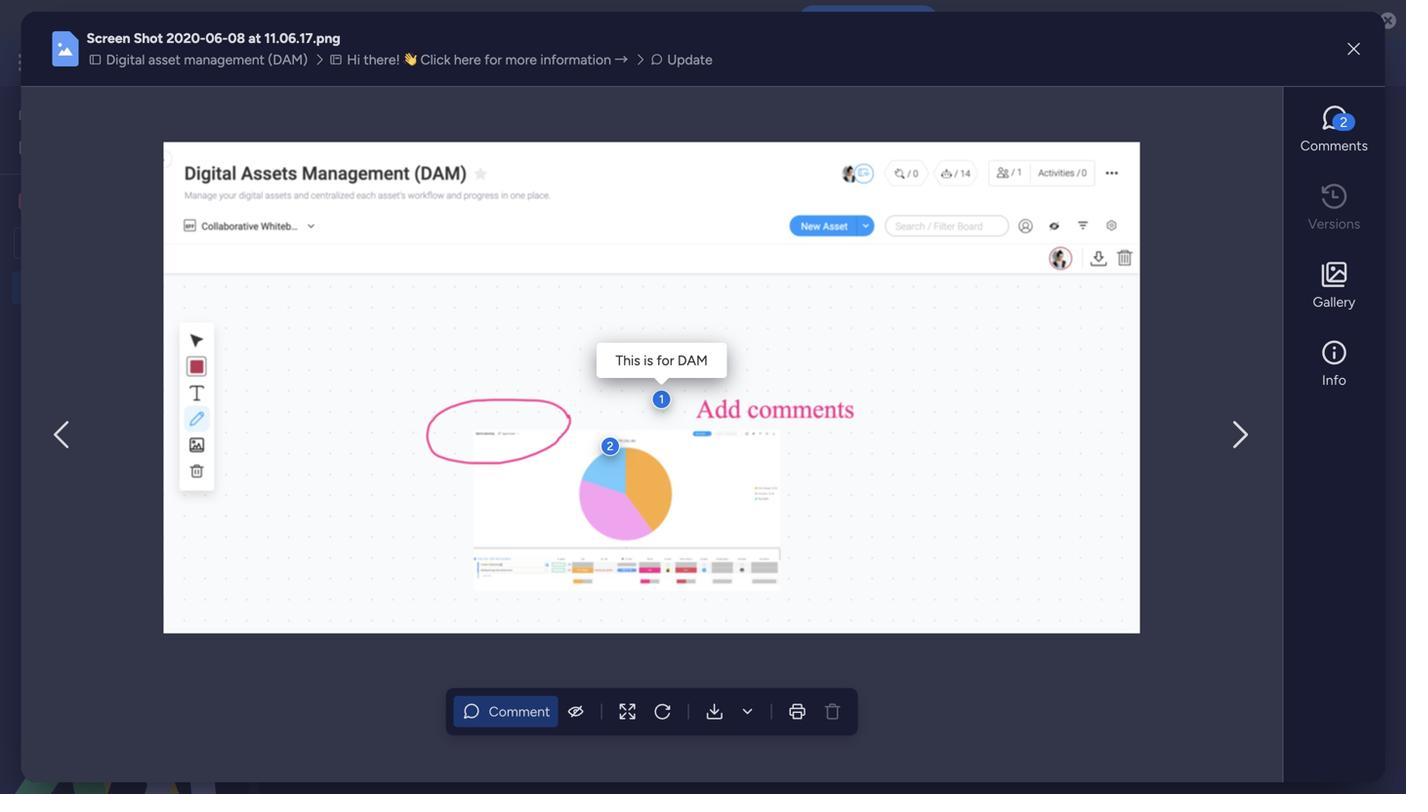 Task type: locate. For each thing, give the bounding box(es) containing it.
0 vertical spatial of
[[491, 148, 504, 165]]

see inside button
[[342, 54, 365, 71]]

add widget
[[453, 235, 524, 252]]

shot right 17.51.54.png
[[603, 526, 633, 542]]

(dam) up redesign
[[208, 279, 248, 296]]

1 public board image from the top
[[21, 278, 39, 297]]

whiteboard
[[628, 183, 700, 200]]

gallery button
[[1296, 255, 1374, 318]]

hi there!   👋  click here for more information  →
[[347, 51, 629, 68]]

see
[[342, 54, 365, 71], [803, 147, 827, 164]]

2
[[1341, 114, 1348, 131], [607, 439, 614, 453]]

integrate button
[[1028, 171, 1217, 212]]

0 vertical spatial for
[[485, 51, 502, 68]]

0 horizontal spatial download image
[[738, 702, 757, 721]]

files view button
[[794, 176, 885, 207]]

2 for 2 comments
[[1341, 114, 1348, 131]]

see left plans
[[342, 54, 365, 71]]

files
[[809, 183, 837, 200]]

screen shot 2020-06-09 at 17.51.54.png
[[322, 526, 574, 542]]

06-
[[206, 30, 228, 47], [440, 526, 462, 542], [675, 526, 697, 542], [909, 526, 931, 542]]

2 horizontal spatial (dam)
[[715, 101, 815, 145]]

digital asset management (dam) inside list box
[[46, 279, 248, 296]]

1 vertical spatial public board image
[[21, 345, 39, 363]]

/
[[1315, 115, 1321, 131]]

digital asset management (dam) inside button
[[106, 51, 308, 68]]

new
[[304, 235, 332, 252]]

here
[[454, 51, 481, 68]]

0 horizontal spatial 2
[[607, 439, 614, 453]]

1 horizontal spatial (dam)
[[268, 51, 308, 68]]

public board image
[[21, 278, 39, 297], [21, 345, 39, 363]]

1 vertical spatial (dam)
[[715, 101, 815, 145]]

collaborative whiteboard
[[544, 183, 700, 200]]

1 horizontal spatial of
[[491, 148, 504, 165]]

(dam) left hi
[[268, 51, 308, 68]]

arrow down image
[[795, 232, 818, 255]]

2 vertical spatial (dam)
[[208, 279, 248, 296]]

enable inside enable now! button
[[832, 11, 872, 28]]

08
[[228, 30, 245, 47], [697, 526, 714, 542], [931, 526, 949, 542]]

asset inside button
[[148, 51, 181, 68]]

0 vertical spatial digital asset management (dam)
[[106, 51, 308, 68]]

update button
[[648, 49, 719, 71], [318, 549, 389, 570], [553, 549, 624, 570], [787, 549, 858, 570]]

c button
[[14, 185, 190, 218]]

screen
[[87, 30, 130, 47], [322, 526, 366, 542], [557, 526, 600, 542], [791, 526, 835, 542]]

enable now!
[[832, 11, 906, 28]]

1 vertical spatial 2
[[607, 439, 614, 453]]

for
[[485, 51, 502, 68], [657, 352, 674, 369]]

shot right 11.08.33.png
[[838, 526, 867, 542]]

team
[[420, 183, 453, 200]]

more down desktop
[[506, 51, 537, 68]]

new asset button
[[296, 228, 376, 259]]

﻿this is for dam
[[613, 352, 711, 369]]

1 vertical spatial 11.06.17.png
[[968, 526, 1041, 542]]

at
[[248, 30, 261, 47], [482, 526, 495, 542], [717, 526, 730, 542], [952, 526, 964, 542]]

for right here in the top of the page
[[485, 51, 502, 68]]

add
[[453, 235, 478, 252]]

0 vertical spatial 2
[[1341, 114, 1348, 131]]

main table
[[326, 183, 391, 200]]

(dam) up https://youtu.be/9x6_kyyrn_e
[[715, 101, 815, 145]]

1 right /
[[1324, 115, 1330, 131]]

1 vertical spatial for
[[657, 352, 674, 369]]

v2 search image
[[552, 233, 566, 254]]

for right the is
[[657, 352, 674, 369]]

john smith image
[[1352, 47, 1383, 78]]

for inside button
[[485, 51, 502, 68]]

digital asset management (dam)
[[106, 51, 308, 68], [297, 101, 815, 145], [46, 279, 248, 296]]

0 horizontal spatial more
[[336, 148, 368, 165]]

list box
[[0, 267, 249, 635]]

more inside learn more about this package of templates here: https://youtu.be/9x6_kyyrn_e see more
[[336, 148, 368, 165]]

asset
[[148, 51, 181, 68], [402, 101, 485, 145], [336, 235, 368, 252], [88, 279, 121, 296]]

0 vertical spatial more
[[506, 51, 537, 68]]

enable left 'now!' in the top right of the page
[[832, 11, 872, 28]]

enable for enable desktop notifications on this computer
[[469, 11, 513, 28]]

digital
[[106, 51, 145, 68], [297, 101, 395, 145], [46, 279, 85, 296]]

public board image for digital asset management (dam)
[[21, 278, 39, 297]]

2 inside 2 comments
[[1341, 114, 1348, 131]]

0 horizontal spatial enable
[[469, 11, 513, 28]]

0 horizontal spatial (dam)
[[208, 279, 248, 296]]

option
[[0, 270, 249, 274]]

public board image up public board image
[[21, 278, 39, 297]]

enable for enable now!
[[832, 11, 872, 28]]

0 vertical spatial screen shot 2020-06-08 at 11.06.17.png
[[87, 30, 341, 47]]

plans
[[368, 54, 401, 71]]

0 horizontal spatial 1
[[659, 392, 664, 406]]

digital left work
[[106, 51, 145, 68]]

comment
[[489, 703, 550, 720]]

2 vertical spatial digital
[[46, 279, 85, 296]]

2 public board image from the top
[[21, 345, 39, 363]]

1 enable from the left
[[469, 11, 513, 28]]

3 v1 from the left
[[840, 482, 856, 498]]

17.51.54.png
[[498, 526, 574, 542]]

asset inside list box
[[88, 279, 121, 296]]

is
[[644, 352, 654, 369]]

0 vertical spatial see
[[342, 54, 365, 71]]

digital down search in workspace field
[[46, 279, 85, 296]]

asset inside 'button'
[[336, 235, 368, 252]]

workspace image
[[19, 191, 38, 211]]

of
[[491, 148, 504, 165], [410, 324, 423, 341]]

1 horizontal spatial v1
[[606, 482, 621, 498]]

angle down image
[[385, 236, 395, 251]]

1 inside button
[[1324, 115, 1330, 131]]

0 vertical spatial 11.06.17.png
[[265, 30, 341, 47]]

0 horizontal spatial of
[[410, 324, 423, 341]]

0 vertical spatial (dam)
[[268, 51, 308, 68]]

1 down ﻿this is for dam
[[659, 392, 664, 406]]

2 vertical spatial digital asset management (dam)
[[46, 279, 248, 296]]

lottie animation element
[[0, 597, 249, 794]]

automate
[[1260, 183, 1321, 200]]

Search field
[[566, 230, 625, 257]]

shot up work
[[134, 30, 163, 47]]

download image
[[1136, 288, 1156, 308], [738, 702, 757, 721]]

monday work management
[[87, 51, 304, 73]]

0 horizontal spatial 08
[[228, 30, 245, 47]]

1 horizontal spatial download image
[[1136, 288, 1156, 308]]

2 horizontal spatial v1
[[840, 482, 856, 498]]

0 vertical spatial public board image
[[21, 278, 39, 297]]

(dam) inside list box
[[208, 279, 248, 296]]

update
[[668, 51, 713, 68], [338, 551, 383, 568], [572, 551, 618, 568], [807, 551, 852, 568]]

screen shot 2020-06-08 at 11.06.17.png
[[87, 30, 341, 47], [791, 526, 1041, 542]]

there!
[[364, 51, 400, 68]]

see left more
[[803, 147, 827, 164]]

1 horizontal spatial enable
[[832, 11, 872, 28]]

digital asset management (dam) button
[[87, 49, 314, 71]]

public board image down public board image
[[21, 345, 39, 363]]

1 vertical spatial of
[[410, 324, 423, 341]]

filter
[[757, 235, 788, 252]]

of left 9
[[410, 324, 423, 341]]

https://youtu.be/9x6_kyyrn_e
[[606, 148, 793, 165]]

management
[[197, 51, 304, 73], [184, 51, 265, 68], [493, 101, 707, 145], [124, 279, 205, 296]]

0 vertical spatial 1
[[1324, 115, 1330, 131]]

1
[[1324, 115, 1330, 131], [659, 392, 664, 406]]

1 horizontal spatial 2
[[1341, 114, 1348, 131]]

update down this
[[668, 51, 713, 68]]

info button
[[1296, 333, 1374, 396]]

0 horizontal spatial for
[[485, 51, 502, 68]]

0 vertical spatial digital
[[106, 51, 145, 68]]

main table button
[[296, 176, 406, 207]]

3
[[375, 324, 383, 341]]

1 vertical spatial screen shot 2020-06-08 at 11.06.17.png
[[791, 526, 1041, 542]]

0 horizontal spatial digital
[[46, 279, 85, 296]]

workload
[[457, 183, 514, 200]]

0 horizontal spatial v1
[[371, 482, 387, 498]]

2020-
[[166, 30, 206, 47], [402, 526, 440, 542], [636, 526, 675, 542], [870, 526, 909, 542]]

digital up learn
[[297, 101, 395, 145]]

2 enable from the left
[[832, 11, 872, 28]]

0 vertical spatial download image
[[1136, 288, 1156, 308]]

1 horizontal spatial 11.06.17.png
[[968, 526, 1041, 542]]

notifications
[[575, 11, 660, 28]]

1 horizontal spatial digital
[[106, 51, 145, 68]]

0 horizontal spatial see
[[342, 54, 365, 71]]

1 vertical spatial see
[[803, 147, 827, 164]]

0 horizontal spatial 11.06.17.png
[[265, 30, 341, 47]]

now!
[[875, 11, 906, 28]]

of right package
[[491, 148, 504, 165]]

(dam)
[[268, 51, 308, 68], [715, 101, 815, 145], [208, 279, 248, 296]]

1 horizontal spatial more
[[506, 51, 537, 68]]

None search field
[[318, 283, 496, 314]]

1 horizontal spatial see
[[803, 147, 827, 164]]

2 horizontal spatial digital
[[297, 101, 395, 145]]

update down screen shot 2020-06-09 at 17.51.54.png
[[338, 551, 383, 568]]

1 vertical spatial 1
[[659, 392, 664, 406]]

files
[[438, 324, 463, 341]]

1 vertical spatial more
[[336, 148, 368, 165]]

enable
[[469, 11, 513, 28], [832, 11, 872, 28]]

enable up hi there!   👋  click here for more information  →
[[469, 11, 513, 28]]

more up main table button
[[336, 148, 368, 165]]

website
[[46, 346, 96, 362]]

2 for 2
[[607, 439, 614, 453]]

more
[[506, 51, 537, 68], [336, 148, 368, 165]]

1 horizontal spatial for
[[657, 352, 674, 369]]

1 horizontal spatial 1
[[1324, 115, 1330, 131]]



Task type: vqa. For each thing, say whether or not it's contained in the screenshot.
Done
no



Task type: describe. For each thing, give the bounding box(es) containing it.
showing 3 out of 9 files
[[318, 324, 463, 341]]

team workload button
[[406, 176, 529, 207]]

comment button
[[454, 696, 558, 727]]

here:
[[572, 148, 602, 165]]

new asset
[[304, 235, 368, 252]]

see inside learn more about this package of templates here: https://youtu.be/9x6_kyyrn_e see more
[[803, 147, 827, 164]]

monday
[[87, 51, 154, 73]]

templates
[[507, 148, 568, 165]]

invite / 1
[[1278, 115, 1330, 131]]

11.08.33.png
[[733, 526, 809, 542]]

redesign
[[168, 346, 221, 362]]

person
[[667, 235, 708, 252]]

1 v1 from the left
[[371, 482, 387, 498]]

→
[[615, 51, 629, 68]]

desktop
[[516, 11, 571, 28]]

this
[[410, 148, 433, 165]]

shot left 09
[[369, 526, 398, 542]]

table
[[359, 183, 391, 200]]

Search in workspace field
[[41, 232, 163, 254]]

see plans
[[342, 54, 401, 71]]

see more link
[[801, 146, 864, 165]]

person button
[[635, 228, 720, 259]]

invite
[[1278, 115, 1312, 131]]

add view image
[[897, 184, 905, 199]]

of inside learn more about this package of templates here: https://youtu.be/9x6_kyyrn_e see more
[[491, 148, 504, 165]]

files view
[[809, 183, 871, 200]]

1 horizontal spatial 08
[[697, 526, 714, 542]]

dapulse close image
[[1380, 11, 1397, 31]]

work
[[158, 51, 193, 73]]

add widget button
[[417, 228, 533, 259]]

public board image for website homepage redesign
[[21, 345, 39, 363]]

view
[[840, 183, 871, 200]]

invite / 1 button
[[1242, 107, 1338, 139]]

c
[[23, 193, 33, 210]]

1 vertical spatial digital
[[297, 101, 395, 145]]

gallery
[[1314, 294, 1356, 310]]

information
[[541, 51, 611, 68]]

widget
[[482, 235, 524, 252]]

👋
[[404, 51, 417, 68]]

collaborative whiteboard button
[[529, 176, 700, 207]]

computer
[[717, 11, 784, 28]]

public board image
[[21, 312, 39, 330]]

(dam) inside button
[[268, 51, 308, 68]]

out
[[386, 324, 407, 341]]

2 comments
[[1301, 114, 1369, 154]]

more
[[830, 147, 862, 164]]

hi
[[347, 51, 360, 68]]

more inside button
[[506, 51, 537, 68]]

team workload
[[420, 183, 514, 200]]

about
[[371, 148, 407, 165]]

management inside button
[[184, 51, 265, 68]]

select product image
[[18, 53, 37, 72]]

dam
[[678, 352, 708, 369]]

homepage
[[99, 346, 165, 362]]

collaborative
[[544, 183, 625, 200]]

1 horizontal spatial screen shot 2020-06-08 at 11.06.17.png
[[791, 526, 1041, 542]]

info
[[1323, 372, 1347, 389]]

09
[[462, 526, 479, 542]]

enable desktop notifications on this computer
[[469, 11, 784, 28]]

1 vertical spatial digital asset management (dam)
[[297, 101, 815, 145]]

lottie animation image
[[0, 597, 249, 794]]

digital inside button
[[106, 51, 145, 68]]

Search for files search field
[[318, 283, 496, 314]]

1 vertical spatial download image
[[738, 702, 757, 721]]

9
[[426, 324, 434, 341]]

list box containing digital asset management (dam)
[[0, 267, 249, 635]]

2 horizontal spatial 08
[[931, 526, 949, 542]]

main
[[326, 183, 356, 200]]

0 horizontal spatial screen shot 2020-06-08 at 11.06.17.png
[[87, 30, 341, 47]]

search image
[[473, 290, 488, 306]]

learn more about this package of templates here: https://youtu.be/9x6_kyyrn_e see more
[[299, 147, 862, 165]]

gallery layout group
[[1046, 282, 1121, 314]]

automate button
[[1224, 176, 1329, 207]]

see plans button
[[315, 48, 409, 77]]

hi there!   👋  click here for more information  → button
[[327, 49, 634, 71]]

on
[[664, 11, 683, 28]]

﻿this
[[616, 352, 641, 369]]

filter button
[[726, 228, 818, 259]]

learn
[[299, 148, 333, 165]]

website homepage redesign
[[46, 346, 221, 362]]

package
[[436, 148, 487, 165]]

update down 17.51.54.png
[[572, 551, 618, 568]]

enable now! button
[[799, 5, 938, 34]]

2 v1 from the left
[[606, 482, 621, 498]]

comments
[[1301, 137, 1369, 154]]

update down 11.08.33.png
[[807, 551, 852, 568]]

Digital asset management (DAM) field
[[292, 101, 820, 145]]

digital inside list box
[[46, 279, 85, 296]]

showing
[[318, 324, 372, 341]]

screen shot 2020-06-08 at 11.08.33.png
[[557, 526, 809, 542]]

integrate
[[1061, 183, 1117, 200]]

this
[[687, 11, 713, 28]]

click
[[421, 51, 451, 68]]



